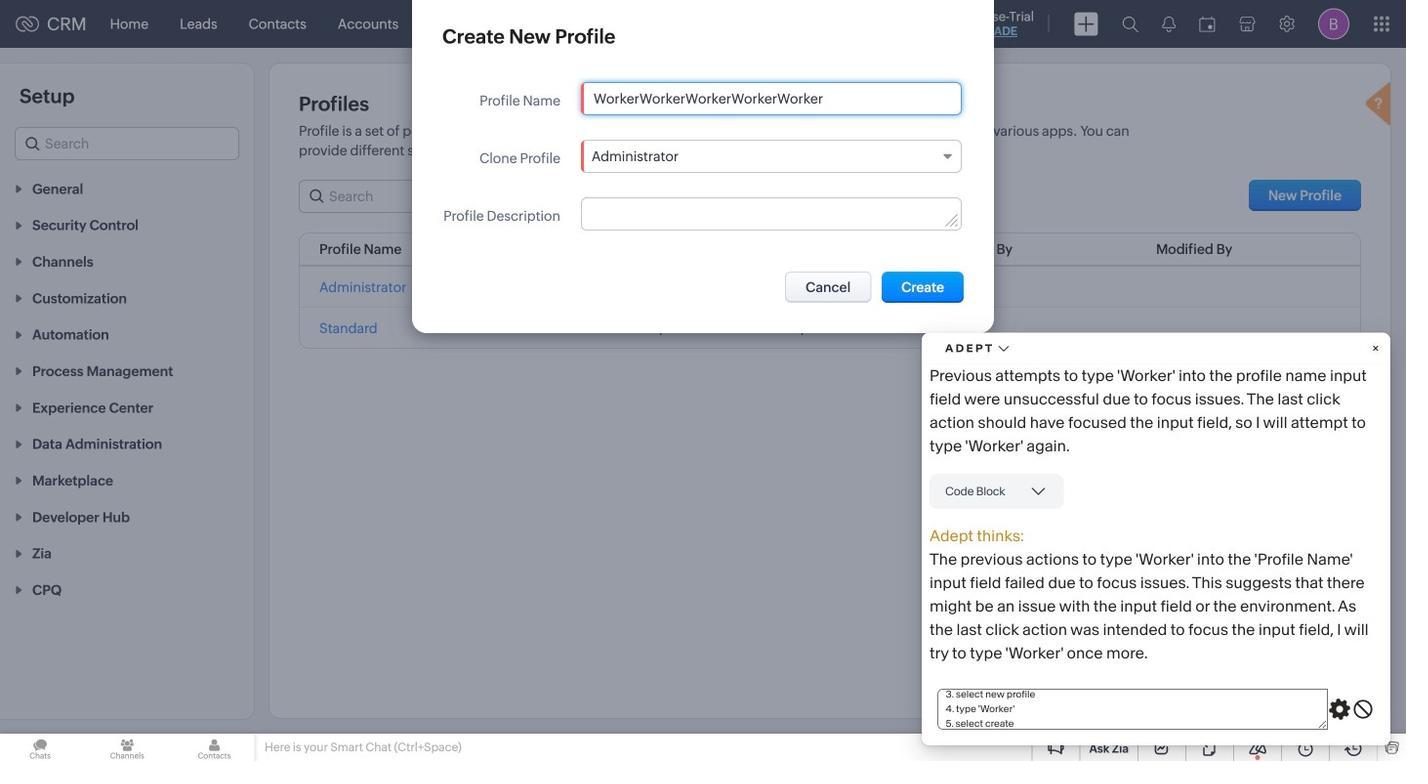 Task type: vqa. For each thing, say whether or not it's contained in the screenshot.
row group
no



Task type: locate. For each thing, give the bounding box(es) containing it.
None field
[[581, 140, 962, 173]]

logo image
[[16, 16, 39, 32]]

profile element
[[1307, 0, 1362, 47]]

create menu element
[[1063, 0, 1111, 47]]

signals element
[[1151, 0, 1188, 48]]

None text field
[[582, 198, 961, 230]]

None text field
[[582, 83, 961, 114]]

search element
[[1111, 0, 1151, 48]]



Task type: describe. For each thing, give the bounding box(es) containing it.
contacts image
[[174, 734, 255, 761]]

chats image
[[0, 734, 80, 761]]

help image
[[1362, 79, 1401, 132]]

calendar image
[[1200, 16, 1216, 32]]

signals image
[[1163, 16, 1176, 32]]

search image
[[1123, 16, 1139, 32]]

Search text field
[[300, 181, 493, 212]]

profile image
[[1319, 8, 1350, 40]]

channels image
[[87, 734, 167, 761]]

create menu image
[[1075, 12, 1099, 36]]



